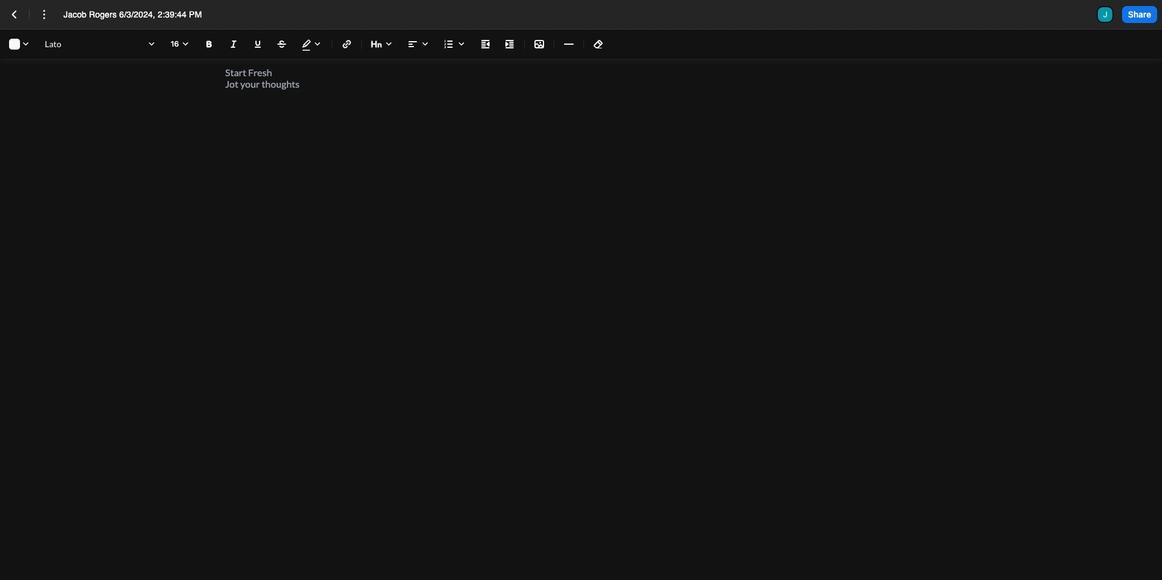 Task type: describe. For each thing, give the bounding box(es) containing it.
increase indent image
[[502, 37, 517, 51]]

underline image
[[251, 37, 265, 51]]

italic image
[[226, 37, 241, 51]]

more image
[[37, 7, 51, 22]]

insert image image
[[532, 37, 547, 51]]

decrease indent image
[[478, 37, 493, 51]]

clear style image
[[591, 37, 606, 51]]

link image
[[340, 37, 354, 51]]



Task type: vqa. For each thing, say whether or not it's contained in the screenshot.
1st menu item from the bottom of the Admin Menu menu's right icon
no



Task type: locate. For each thing, give the bounding box(es) containing it.
all notes image
[[7, 7, 22, 22]]

None text field
[[64, 8, 279, 21]]

bold image
[[202, 37, 217, 51]]

divider line image
[[564, 39, 574, 49]]

jacob rogers image
[[1098, 7, 1113, 22]]

strikethrough image
[[275, 37, 289, 51]]



